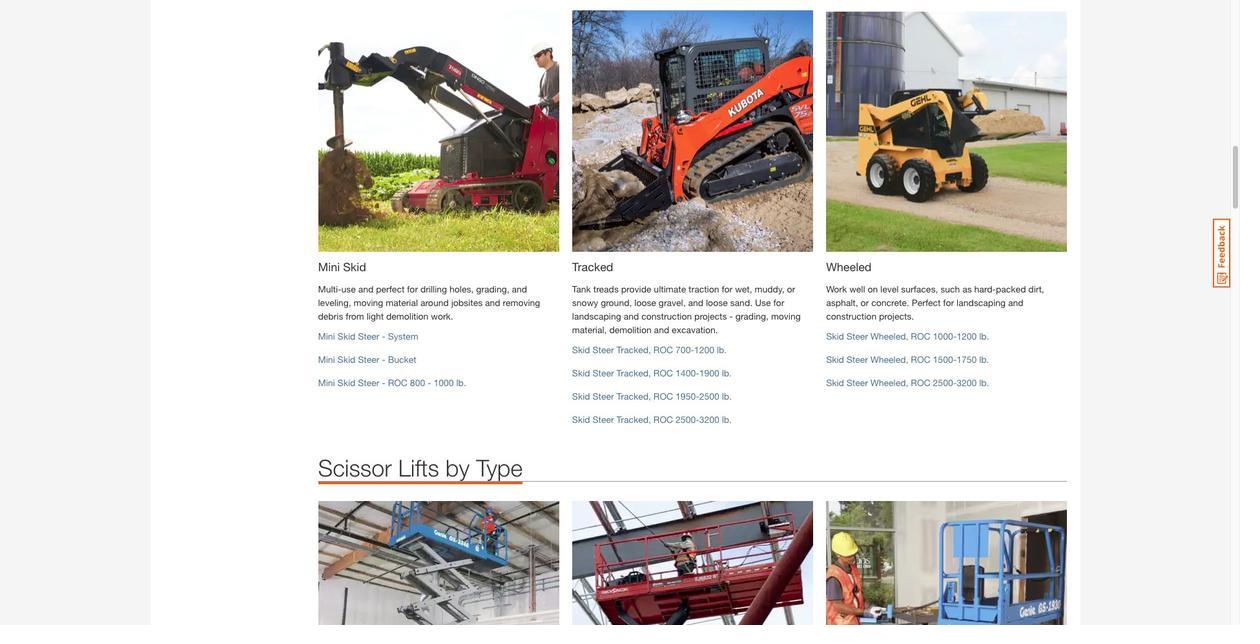 Task type: vqa. For each thing, say whether or not it's contained in the screenshot.
REVIEW for Dec 6, 2023
no



Task type: describe. For each thing, give the bounding box(es) containing it.
skid steer tracked, roc 1400-1900 lb.
[[572, 367, 732, 378]]

for left "wet,"
[[722, 283, 733, 294]]

and right use
[[358, 283, 374, 294]]

material
[[386, 297, 418, 308]]

wheeled
[[826, 259, 872, 274]]

construction inside tank treads provide ultimate traction for wet, muddy, or snowy ground, loose gravel, and loose sand. use for landscaping and construction projects - grading, moving material, demolition and excavation.
[[642, 311, 692, 321]]

lb. for skid steer tracked, roc 1950-2500 lb.
[[722, 391, 732, 402]]

mini for mini skid steer - bucket
[[318, 354, 335, 365]]

snowy
[[572, 297, 598, 308]]

steer for skid steer tracked, roc 2500-3200 lb.
[[593, 414, 614, 425]]

skid steer tracked, roc 700-1200 lb.
[[572, 344, 727, 355]]

3200 for skid steer tracked, roc 2500-3200 lb.
[[699, 414, 719, 425]]

skid steer wheeled, roc 1000-1200 lb. link
[[826, 331, 989, 342]]

steer for skid steer wheeled, roc 1500-1750 lb.
[[847, 354, 868, 365]]

lifts
[[398, 454, 439, 482]]

perfect
[[912, 297, 941, 308]]

skid steer wheeled, roc 1000-1200 lb.
[[826, 331, 989, 342]]

and right the jobsites
[[485, 297, 500, 308]]

tracked, for 1400-
[[617, 367, 651, 378]]

roc for skid steer tracked, roc 2500-3200 lb.
[[654, 414, 673, 425]]

mini for mini skid steer - roc 800 - 1000 lb.
[[318, 377, 335, 388]]

excavation.
[[672, 324, 718, 335]]

work
[[826, 283, 847, 294]]

800
[[410, 377, 425, 388]]

or inside work well on level surfaces, such as hard-packed dirt, asphalt, or concrete. perfect for landscaping and construction projects.
[[861, 297, 869, 308]]

grading, inside multi-use and perfect for drilling holes, grading, and leveling, moving material around jobsites and removing debris from light demolition work.
[[476, 283, 509, 294]]

muddy,
[[755, 283, 785, 294]]

mini skid
[[318, 259, 366, 274]]

concrete.
[[871, 297, 909, 308]]

drilling
[[420, 283, 447, 294]]

lb. for skid steer tracked, roc 2500-3200 lb.
[[722, 414, 732, 425]]

bucket
[[388, 354, 416, 365]]

electric with trailer image
[[826, 501, 1067, 625]]

mini skid steer - system
[[318, 331, 418, 342]]

landscaping inside tank treads provide ultimate traction for wet, muddy, or snowy ground, loose gravel, and loose sand. use for landscaping and construction projects - grading, moving material, demolition and excavation.
[[572, 311, 621, 321]]

traction
[[689, 283, 719, 294]]

scissor
[[318, 454, 392, 482]]

wheeled, for 1000-
[[871, 331, 908, 342]]

roc left 800
[[388, 377, 408, 388]]

for right use
[[773, 297, 784, 308]]

tracked, for 700-
[[617, 344, 651, 355]]

1950-
[[676, 391, 699, 402]]

use
[[755, 297, 771, 308]]

ultimate
[[654, 283, 686, 294]]

mini skid image
[[318, 11, 559, 252]]

scissor lifts by type
[[318, 454, 523, 482]]

1200 for tracked
[[694, 344, 714, 355]]

mini skid steer - system link
[[318, 331, 418, 342]]

steer for skid steer tracked, roc 700-1200 lb.
[[593, 344, 614, 355]]

lb. for skid steer tracked, roc 700-1200 lb.
[[717, 344, 727, 355]]

1500-
[[933, 354, 957, 365]]

and up skid steer tracked, roc 700-1200 lb.
[[654, 324, 669, 335]]

steer for skid steer tracked, roc 1950-2500 lb.
[[593, 391, 614, 402]]

- for roc
[[382, 377, 385, 388]]

packed
[[996, 283, 1026, 294]]

tracked image
[[572, 11, 813, 252]]

type
[[476, 454, 523, 482]]

multi-
[[318, 283, 341, 294]]

1200 for wheeled
[[957, 331, 977, 342]]

work.
[[431, 311, 453, 321]]

well
[[849, 283, 865, 294]]

wheeled, for 2500-
[[871, 377, 908, 388]]

asphalt,
[[826, 297, 858, 308]]

steer for skid steer tracked, roc 1400-1900 lb.
[[593, 367, 614, 378]]

perfect
[[376, 283, 405, 294]]

for inside multi-use and perfect for drilling holes, grading, and leveling, moving material around jobsites and removing debris from light demolition work.
[[407, 283, 418, 294]]

moving inside multi-use and perfect for drilling holes, grading, and leveling, moving material around jobsites and removing debris from light demolition work.
[[354, 297, 383, 308]]

material,
[[572, 324, 607, 335]]

roc for skid steer wheeled, roc 1500-1750 lb.
[[911, 354, 931, 365]]

system
[[388, 331, 418, 342]]

skid steer tracked, roc 2500-3200 lb. link
[[572, 414, 732, 425]]

2500- for wheeled,
[[933, 377, 957, 388]]

- for system
[[382, 331, 385, 342]]

rough terrain image
[[572, 501, 813, 625]]

skid steer tracked, roc 1950-2500 lb. link
[[572, 391, 732, 402]]

3200 for skid steer wheeled, roc 2500-3200 lb.
[[957, 377, 977, 388]]

- inside tank treads provide ultimate traction for wet, muddy, or snowy ground, loose gravel, and loose sand. use for landscaping and construction projects - grading, moving material, demolition and excavation.
[[729, 311, 733, 321]]

1750
[[957, 354, 977, 365]]

holes,
[[450, 283, 474, 294]]

1 loose from the left
[[634, 297, 656, 308]]



Task type: locate. For each thing, give the bounding box(es) containing it.
and
[[358, 283, 374, 294], [512, 283, 527, 294], [485, 297, 500, 308], [688, 297, 703, 308], [1008, 297, 1024, 308], [624, 311, 639, 321], [654, 324, 669, 335]]

roc down skid steer wheeled, roc 1500-1750 lb.
[[911, 377, 931, 388]]

landscaping inside work well on level surfaces, such as hard-packed dirt, asphalt, or concrete. perfect for landscaping and construction projects.
[[957, 297, 1006, 308]]

roc left 1500-
[[911, 354, 931, 365]]

0 vertical spatial 2500-
[[933, 377, 957, 388]]

1 vertical spatial or
[[861, 297, 869, 308]]

mini for mini skid
[[318, 259, 340, 274]]

mini skid steer - bucket link
[[318, 354, 416, 365]]

skid steer wheeled, roc 1500-1750 lb. link
[[826, 354, 989, 365]]

skid steer tracked, roc 700-1200 lb. link
[[572, 344, 727, 355]]

light
[[367, 311, 384, 321]]

0 horizontal spatial moving
[[354, 297, 383, 308]]

mini skid steer - roc 800 - 1000 lb. link
[[318, 377, 466, 388]]

electric image
[[318, 501, 559, 625]]

moving down muddy,
[[771, 311, 801, 321]]

sand.
[[730, 297, 753, 308]]

removing
[[503, 297, 540, 308]]

wet,
[[735, 283, 752, 294]]

roc
[[911, 331, 931, 342], [654, 344, 673, 355], [911, 354, 931, 365], [654, 367, 673, 378], [388, 377, 408, 388], [911, 377, 931, 388], [654, 391, 673, 402], [654, 414, 673, 425]]

2500
[[699, 391, 719, 402]]

0 vertical spatial wheeled,
[[871, 331, 908, 342]]

work well on level surfaces, such as hard-packed dirt, asphalt, or concrete. perfect for landscaping and construction projects.
[[826, 283, 1044, 321]]

level
[[880, 283, 899, 294]]

for up material
[[407, 283, 418, 294]]

roc left 700-
[[654, 344, 673, 355]]

tracked, down skid steer tracked, roc 700-1200 lb.
[[617, 367, 651, 378]]

skid steer tracked, roc 2500-3200 lb.
[[572, 414, 732, 425]]

0 horizontal spatial grading,
[[476, 283, 509, 294]]

1200
[[957, 331, 977, 342], [694, 344, 714, 355]]

projects.
[[879, 311, 914, 321]]

wheeled, for 1500-
[[871, 354, 908, 365]]

roc left 1000-
[[911, 331, 931, 342]]

-
[[729, 311, 733, 321], [382, 331, 385, 342], [382, 354, 385, 365], [382, 377, 385, 388], [428, 377, 431, 388]]

1 construction from the left
[[642, 311, 692, 321]]

0 horizontal spatial landscaping
[[572, 311, 621, 321]]

for
[[407, 283, 418, 294], [722, 283, 733, 294], [773, 297, 784, 308], [943, 297, 954, 308]]

1 vertical spatial 1200
[[694, 344, 714, 355]]

0 horizontal spatial construction
[[642, 311, 692, 321]]

700-
[[676, 344, 694, 355]]

on
[[868, 283, 878, 294]]

lb. for skid steer tracked, roc 1400-1900 lb.
[[722, 367, 732, 378]]

provide
[[621, 283, 651, 294]]

2500- down 1500-
[[933, 377, 957, 388]]

or inside tank treads provide ultimate traction for wet, muddy, or snowy ground, loose gravel, and loose sand. use for landscaping and construction projects - grading, moving material, demolition and excavation.
[[787, 283, 795, 294]]

demolition inside multi-use and perfect for drilling holes, grading, and leveling, moving material around jobsites and removing debris from light demolition work.
[[386, 311, 429, 321]]

0 vertical spatial moving
[[354, 297, 383, 308]]

roc left 1950-
[[654, 391, 673, 402]]

wheeled, down projects.
[[871, 331, 908, 342]]

loose down provide
[[634, 297, 656, 308]]

2 wheeled, from the top
[[871, 354, 908, 365]]

roc for skid steer tracked, roc 1400-1900 lb.
[[654, 367, 673, 378]]

demolition up skid steer tracked, roc 700-1200 lb.
[[609, 324, 652, 335]]

grading, down sand.
[[735, 311, 769, 321]]

2 tracked, from the top
[[617, 367, 651, 378]]

1000-
[[933, 331, 957, 342]]

0 horizontal spatial 2500-
[[676, 414, 699, 425]]

1 horizontal spatial or
[[861, 297, 869, 308]]

1900
[[699, 367, 719, 378]]

roc for skid steer tracked, roc 700-1200 lb.
[[654, 344, 673, 355]]

around
[[420, 297, 449, 308]]

tank
[[572, 283, 591, 294]]

tracked, up skid steer tracked, roc 2500-3200 lb. link
[[617, 391, 651, 402]]

as
[[963, 283, 972, 294]]

0 horizontal spatial demolition
[[386, 311, 429, 321]]

loose
[[634, 297, 656, 308], [706, 297, 728, 308]]

2500- down 1950-
[[676, 414, 699, 425]]

construction inside work well on level surfaces, such as hard-packed dirt, asphalt, or concrete. perfect for landscaping and construction projects.
[[826, 311, 877, 321]]

from
[[346, 311, 364, 321]]

tracked, for 1950-
[[617, 391, 651, 402]]

- down mini skid steer - bucket link
[[382, 377, 385, 388]]

surfaces,
[[901, 283, 938, 294]]

grading, inside tank treads provide ultimate traction for wet, muddy, or snowy ground, loose gravel, and loose sand. use for landscaping and construction projects - grading, moving material, demolition and excavation.
[[735, 311, 769, 321]]

landscaping
[[957, 297, 1006, 308], [572, 311, 621, 321]]

grading,
[[476, 283, 509, 294], [735, 311, 769, 321]]

1 vertical spatial landscaping
[[572, 311, 621, 321]]

or down "well"
[[861, 297, 869, 308]]

skid
[[343, 259, 366, 274], [338, 331, 355, 342], [826, 331, 844, 342], [572, 344, 590, 355], [338, 354, 355, 365], [826, 354, 844, 365], [572, 367, 590, 378], [338, 377, 355, 388], [826, 377, 844, 388], [572, 391, 590, 402], [572, 414, 590, 425]]

1 vertical spatial grading,
[[735, 311, 769, 321]]

lb. for skid steer wheeled, roc 1000-1200 lb.
[[979, 331, 989, 342]]

1 horizontal spatial grading,
[[735, 311, 769, 321]]

mini for mini skid steer - system
[[318, 331, 335, 342]]

steer
[[358, 331, 379, 342], [847, 331, 868, 342], [593, 344, 614, 355], [358, 354, 379, 365], [847, 354, 868, 365], [593, 367, 614, 378], [358, 377, 379, 388], [847, 377, 868, 388], [593, 391, 614, 402], [593, 414, 614, 425]]

lb.
[[979, 331, 989, 342], [717, 344, 727, 355], [979, 354, 989, 365], [722, 367, 732, 378], [456, 377, 466, 388], [979, 377, 989, 388], [722, 391, 732, 402], [722, 414, 732, 425]]

- for bucket
[[382, 354, 385, 365]]

1 horizontal spatial 1200
[[957, 331, 977, 342]]

projects
[[694, 311, 727, 321]]

1 horizontal spatial loose
[[706, 297, 728, 308]]

tracked, down skid steer tracked, roc 1950-2500 lb. "link"
[[617, 414, 651, 425]]

and down 'packed'
[[1008, 297, 1024, 308]]

steer for skid steer wheeled, roc 1000-1200 lb.
[[847, 331, 868, 342]]

1 tracked, from the top
[[617, 344, 651, 355]]

gravel,
[[659, 297, 686, 308]]

loose up projects
[[706, 297, 728, 308]]

0 vertical spatial 3200
[[957, 377, 977, 388]]

4 tracked, from the top
[[617, 414, 651, 425]]

wheeled, down skid steer wheeled, roc 1500-1750 lb. link on the bottom right of the page
[[871, 377, 908, 388]]

treads
[[593, 283, 619, 294]]

tank treads provide ultimate traction for wet, muddy, or snowy ground, loose gravel, and loose sand. use for landscaping and construction projects - grading, moving material, demolition and excavation.
[[572, 283, 801, 335]]

roc left 1400-
[[654, 367, 673, 378]]

2500- for tracked,
[[676, 414, 699, 425]]

1 horizontal spatial 2500-
[[933, 377, 957, 388]]

grading, up the jobsites
[[476, 283, 509, 294]]

1 horizontal spatial construction
[[826, 311, 877, 321]]

hard-
[[974, 283, 996, 294]]

tracked
[[572, 259, 613, 274]]

2 mini from the top
[[318, 331, 335, 342]]

3200 down 2500
[[699, 414, 719, 425]]

0 horizontal spatial or
[[787, 283, 795, 294]]

2 loose from the left
[[706, 297, 728, 308]]

1 vertical spatial 3200
[[699, 414, 719, 425]]

wheeled image
[[826, 11, 1067, 252]]

2 vertical spatial wheeled,
[[871, 377, 908, 388]]

skid steer wheeled, roc 1500-1750 lb.
[[826, 354, 989, 365]]

1 horizontal spatial 3200
[[957, 377, 977, 388]]

1 mini from the top
[[318, 259, 340, 274]]

moving
[[354, 297, 383, 308], [771, 311, 801, 321]]

3 mini from the top
[[318, 354, 335, 365]]

mini skid steer - roc 800 - 1000 lb.
[[318, 377, 466, 388]]

- left system on the left bottom of the page
[[382, 331, 385, 342]]

tracked,
[[617, 344, 651, 355], [617, 367, 651, 378], [617, 391, 651, 402], [617, 414, 651, 425]]

construction
[[642, 311, 692, 321], [826, 311, 877, 321]]

construction down the gravel,
[[642, 311, 692, 321]]

and down ground, at the top of page
[[624, 311, 639, 321]]

1 horizontal spatial moving
[[771, 311, 801, 321]]

3200
[[957, 377, 977, 388], [699, 414, 719, 425]]

0 vertical spatial grading,
[[476, 283, 509, 294]]

multi-use and perfect for drilling holes, grading, and leveling, moving material around jobsites and removing debris from light demolition work.
[[318, 283, 540, 321]]

1 horizontal spatial landscaping
[[957, 297, 1006, 308]]

2 construction from the left
[[826, 311, 877, 321]]

0 horizontal spatial 1200
[[694, 344, 714, 355]]

0 vertical spatial or
[[787, 283, 795, 294]]

demolition down material
[[386, 311, 429, 321]]

0 vertical spatial 1200
[[957, 331, 977, 342]]

3 wheeled, from the top
[[871, 377, 908, 388]]

roc for skid steer tracked, roc 1950-2500 lb.
[[654, 391, 673, 402]]

steer for skid steer wheeled, roc 2500-3200 lb.
[[847, 377, 868, 388]]

by
[[446, 454, 470, 482]]

1 horizontal spatial demolition
[[609, 324, 652, 335]]

landscaping up material,
[[572, 311, 621, 321]]

jobsites
[[451, 297, 483, 308]]

1 vertical spatial 2500-
[[676, 414, 699, 425]]

mini skid steer - bucket
[[318, 354, 416, 365]]

debris
[[318, 311, 343, 321]]

such
[[941, 283, 960, 294]]

leveling,
[[318, 297, 351, 308]]

skid steer wheeled, roc 2500-3200 lb. link
[[826, 377, 989, 388]]

landscaping down hard-
[[957, 297, 1006, 308]]

demolition
[[386, 311, 429, 321], [609, 324, 652, 335]]

demolition inside tank treads provide ultimate traction for wet, muddy, or snowy ground, loose gravel, and loose sand. use for landscaping and construction projects - grading, moving material, demolition and excavation.
[[609, 324, 652, 335]]

- right 800
[[428, 377, 431, 388]]

1000
[[434, 377, 454, 388]]

- down sand.
[[729, 311, 733, 321]]

construction down asphalt, on the right top of the page
[[826, 311, 877, 321]]

ground,
[[601, 297, 632, 308]]

roc for skid steer wheeled, roc 2500-3200 lb.
[[911, 377, 931, 388]]

1 wheeled, from the top
[[871, 331, 908, 342]]

lb. for skid steer wheeled, roc 1500-1750 lb.
[[979, 354, 989, 365]]

and inside work well on level surfaces, such as hard-packed dirt, asphalt, or concrete. perfect for landscaping and construction projects.
[[1008, 297, 1024, 308]]

roc down skid steer tracked, roc 1950-2500 lb.
[[654, 414, 673, 425]]

1200 up 1750
[[957, 331, 977, 342]]

moving inside tank treads provide ultimate traction for wet, muddy, or snowy ground, loose gravel, and loose sand. use for landscaping and construction projects - grading, moving material, demolition and excavation.
[[771, 311, 801, 321]]

1200 down excavation.
[[694, 344, 714, 355]]

for inside work well on level surfaces, such as hard-packed dirt, asphalt, or concrete. perfect for landscaping and construction projects.
[[943, 297, 954, 308]]

for down "such"
[[943, 297, 954, 308]]

0 vertical spatial demolition
[[386, 311, 429, 321]]

0 horizontal spatial 3200
[[699, 414, 719, 425]]

moving up light
[[354, 297, 383, 308]]

1 vertical spatial moving
[[771, 311, 801, 321]]

skid steer wheeled, roc 2500-3200 lb.
[[826, 377, 989, 388]]

skid steer tracked, roc 1950-2500 lb.
[[572, 391, 732, 402]]

- left bucket
[[382, 354, 385, 365]]

feedback link image
[[1213, 218, 1231, 288]]

roc for skid steer wheeled, roc 1000-1200 lb.
[[911, 331, 931, 342]]

tracked, up skid steer tracked, roc 1400-1900 lb.
[[617, 344, 651, 355]]

1 vertical spatial demolition
[[609, 324, 652, 335]]

4 mini from the top
[[318, 377, 335, 388]]

mini
[[318, 259, 340, 274], [318, 331, 335, 342], [318, 354, 335, 365], [318, 377, 335, 388]]

and down traction
[[688, 297, 703, 308]]

skid steer tracked, roc 1400-1900 lb. link
[[572, 367, 732, 378]]

tracked, for 2500-
[[617, 414, 651, 425]]

wheeled, up skid steer wheeled, roc 2500-3200 lb. link in the right bottom of the page
[[871, 354, 908, 365]]

and up removing
[[512, 283, 527, 294]]

3 tracked, from the top
[[617, 391, 651, 402]]

2500-
[[933, 377, 957, 388], [676, 414, 699, 425]]

0 vertical spatial landscaping
[[957, 297, 1006, 308]]

use
[[341, 283, 356, 294]]

3200 down 1750
[[957, 377, 977, 388]]

or right muddy,
[[787, 283, 795, 294]]

lb. for skid steer wheeled, roc 2500-3200 lb.
[[979, 377, 989, 388]]

1 vertical spatial wheeled,
[[871, 354, 908, 365]]

1400-
[[676, 367, 699, 378]]

dirt,
[[1029, 283, 1044, 294]]

0 horizontal spatial loose
[[634, 297, 656, 308]]



